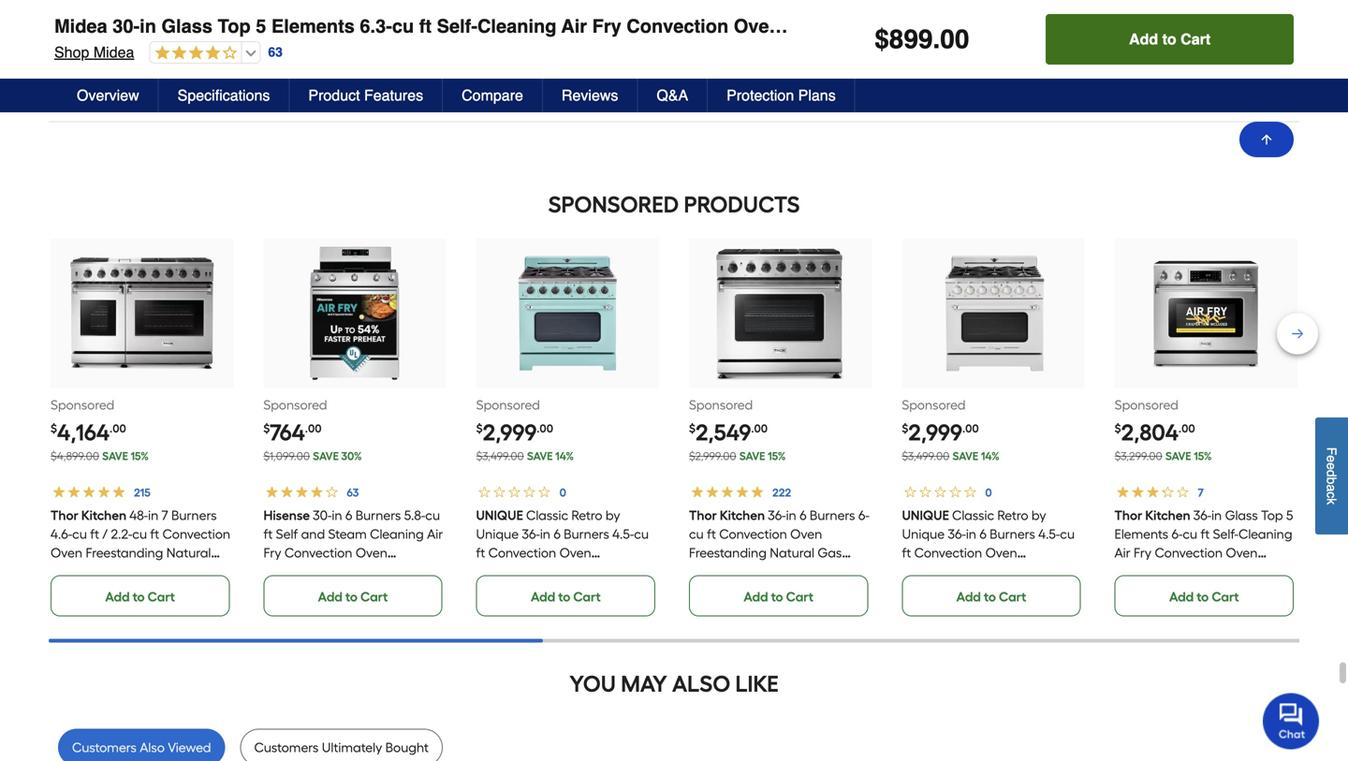 Task type: locate. For each thing, give the bounding box(es) containing it.
cart for 36-in glass top 5 elements 6-cu ft self-cleaning air fry convection oven freestanding electric range (stainless steel)
[[1212, 589, 1239, 605]]

2 horizontal spatial fry
[[1134, 545, 1152, 561]]

2 horizontal spatial thor kitchen
[[1115, 507, 1191, 523]]

sponsored for classic retro by unique 36-in 6 burners 4.5-cu ft convection oven freestanding gas range (ocean mist turquoise)
[[476, 397, 540, 413]]

add inside 764 list item
[[318, 589, 343, 605]]

2.2-
[[111, 526, 132, 542]]

2 14% from the left
[[981, 449, 1000, 463]]

ft down $3,299.00 save 15% on the bottom right
[[1201, 526, 1210, 542]]

3 .00 from the left
[[537, 422, 553, 435]]

add inside add to cart button
[[1129, 30, 1158, 48]]

(stainless inside the 30-in 6 burners 5.8-cu ft self and steam cleaning air fry convection oven freestanding natural gas range (stainless steel)
[[305, 582, 361, 598]]

thor for 2,804
[[1115, 507, 1143, 523]]

1 save from the left
[[102, 449, 128, 463]]

1 horizontal spatial 15%
[[768, 449, 786, 463]]

15% inside 4,164 list item
[[131, 449, 149, 463]]

2 $ 2,999 .00 from the left
[[902, 419, 979, 446]]

15%
[[131, 449, 149, 463], [768, 449, 786, 463], [1194, 449, 1212, 463]]

cart for classic retro by unique 36-in 6 burners 4.5-cu ft convection oven freestanding gas range (ocean mist turquoise)
[[573, 589, 601, 605]]

6-
[[858, 507, 870, 523], [1172, 526, 1183, 542]]

1 horizontal spatial customers
[[254, 739, 319, 755]]

1 classic from the left
[[526, 507, 568, 523]]

self
[[276, 526, 298, 542]]

ft down $2,999.00
[[707, 526, 716, 542]]

0 horizontal spatial $3,499.00
[[476, 449, 524, 463]]

unique
[[476, 526, 519, 542], [902, 526, 945, 542]]

cleaning inside 36-in glass top 5 elements 6-cu ft self-cleaning air fry convection oven freestanding electric range (stainless steel)
[[1239, 526, 1293, 542]]

to inside 4,164 list item
[[133, 589, 145, 605]]

unique up (ocean
[[476, 507, 523, 523]]

freestanding inside the 30-in 6 burners 5.8-cu ft self and steam cleaning air fry convection oven freestanding natural gas range (stainless steel)
[[263, 563, 341, 579]]

sponsored for 36-in 6 burners 6- cu ft convection oven freestanding natural gas range (stainless steel)
[[689, 397, 753, 413]]

1 14% from the left
[[555, 449, 574, 463]]

30- inside the 30-in 6 burners 5.8-cu ft self and steam cleaning air fry convection oven freestanding natural gas range (stainless steel)
[[313, 507, 332, 523]]

1 thor from the left
[[51, 507, 78, 523]]

burners inside 48-in 7 burners 4.6-cu ft / 2.2-cu ft convection oven freestanding natural gas double oven gas range (stainless steel)
[[171, 507, 217, 523]]

fry inside the 30-in 6 burners 5.8-cu ft self and steam cleaning air fry convection oven freestanding natural gas range (stainless steel)
[[263, 545, 281, 561]]

$3,499.00 save 14% for classic retro by unique 36-in 6 burners 4.5-cu ft convection oven freestanding gas range (marshmallow white)
[[902, 449, 1000, 463]]

1 customers from the left
[[72, 739, 137, 755]]

to for 36-in glass top 5 elements 6-cu ft self-cleaning air fry convection oven freestanding electric range (stainless steel)
[[1197, 589, 1209, 605]]

1 horizontal spatial thor kitchen
[[689, 507, 765, 523]]

1 kitchen from the left
[[81, 507, 127, 523]]

steel) inside 36-in glass top 5 elements 6-cu ft self-cleaning air fry convection oven freestanding electric range (stainless steel)
[[1173, 582, 1206, 598]]

thor kitchen for 2,804
[[1115, 507, 1191, 523]]

compare button
[[443, 79, 543, 112]]

ft left self
[[263, 526, 273, 542]]

30%
[[341, 449, 362, 463]]

ft inside classic retro by unique 36-in 6 burners 4.5-cu ft convection oven freestanding gas range (marshmallow white)
[[902, 545, 911, 561]]

range inside 36-in glass top 5 elements 6-cu ft self-cleaning air fry convection oven freestanding electric range (stainless steel)
[[1242, 563, 1280, 579]]

kitchen down $3,299.00 save 15% on the bottom right
[[1145, 507, 1191, 523]]

4.6-
[[51, 526, 72, 542]]

36- inside the 36-in 6 burners 6- cu ft convection oven freestanding natural gas range (stainless steel)
[[768, 507, 786, 523]]

1 horizontal spatial 5
[[1287, 507, 1294, 523]]

protection plans down 3.9 stars image
[[69, 79, 247, 105]]

add to cart link inside 2,804 'list item'
[[1115, 575, 1294, 616]]

1 horizontal spatial 2,999
[[908, 419, 962, 446]]

sponsored for classic retro by unique 36-in 6 burners 4.5-cu ft convection oven freestanding gas range (marshmallow white)
[[902, 397, 966, 413]]

$3,499.00 save 14%
[[476, 449, 574, 463], [902, 449, 1000, 463]]

1 15% from the left
[[131, 449, 149, 463]]

in inside 36-in glass top 5 elements 6-cu ft self-cleaning air fry convection oven freestanding electric range (stainless steel)
[[1212, 507, 1222, 523]]

2 horizontal spatial air
[[1115, 545, 1131, 561]]

cart for classic retro by unique 36-in 6 burners 4.5-cu ft convection oven freestanding gas range (marshmallow white)
[[999, 589, 1026, 605]]

2,804
[[1121, 419, 1179, 446]]

also left viewed
[[140, 739, 165, 755]]

add to cart inside 4,164 list item
[[105, 589, 175, 605]]

0 horizontal spatial 2,999 list item
[[476, 238, 659, 616]]

1 vertical spatial 5
[[1287, 507, 1294, 523]]

thor inside 2,804 'list item'
[[1115, 507, 1143, 523]]

retro up white)
[[997, 507, 1028, 523]]

.
[[933, 24, 940, 54]]

0 horizontal spatial $3,499.00 save 14%
[[476, 449, 574, 463]]

1 horizontal spatial thor
[[689, 507, 717, 523]]

2 kitchen from the left
[[720, 507, 765, 523]]

save inside 764 list item
[[313, 449, 339, 463]]

5 .00 from the left
[[962, 422, 979, 435]]

midea up shop
[[54, 15, 107, 37]]

customers left viewed
[[72, 739, 137, 755]]

1 .00 from the left
[[110, 422, 126, 435]]

burners for 2,549
[[810, 507, 855, 523]]

save for 30-in 6 burners 5.8-cu ft self and steam cleaning air fry convection oven freestanding natural gas range (stainless steel)
[[313, 449, 339, 463]]

protection plans down slide-
[[727, 87, 836, 104]]

1 unique from the left
[[476, 526, 519, 542]]

e up d
[[1324, 455, 1339, 462]]

1 horizontal spatial protection
[[727, 87, 794, 104]]

thor kitchen 36-in 6 burners 6-cu ft convection oven freestanding natural gas range (stainless steel) image
[[707, 240, 854, 386]]

6- inside 36-in glass top 5 elements 6-cu ft self-cleaning air fry convection oven freestanding electric range (stainless steel)
[[1172, 526, 1183, 542]]

36- up 'mist'
[[522, 526, 540, 542]]

by for classic retro by unique 36-in 6 burners 4.5-cu ft convection oven freestanding gas range (marshmallow white)
[[1031, 507, 1046, 523]]

add to cart for classic retro by unique 36-in 6 burners 4.5-cu ft convection oven freestanding gas range (marshmallow white)
[[957, 589, 1026, 605]]

$3,299.00 save 15%
[[1115, 449, 1212, 463]]

1 horizontal spatial $ 2,999 .00
[[902, 419, 979, 446]]

fry for 2,804
[[1134, 545, 1152, 561]]

1 retro from the left
[[572, 507, 603, 523]]

classic retro by unique 36-in 6 burners 4.5-cu ft convection oven freestanding gas range (marshmallow white)
[[902, 507, 1075, 598]]

1 vertical spatial elements
[[1115, 526, 1169, 542]]

0 vertical spatial air
[[561, 15, 587, 37]]

36- up (marshmallow
[[948, 526, 966, 542]]

2 $3,499.00 from the left
[[902, 449, 950, 463]]

2 horizontal spatial 15%
[[1194, 449, 1212, 463]]

classic up 'mist'
[[526, 507, 568, 523]]

15% up 48-
[[131, 449, 149, 463]]

cu inside classic retro by unique 36-in 6 burners 4.5-cu ft convection oven freestanding gas range (ocean mist turquoise)
[[634, 526, 649, 542]]

0 horizontal spatial retro
[[572, 507, 603, 523]]

1 horizontal spatial top
[[1261, 507, 1283, 523]]

steel)
[[1146, 15, 1197, 37], [790, 563, 822, 579], [109, 582, 142, 598], [364, 582, 397, 598], [1173, 582, 1206, 598]]

air for 2,804
[[1115, 545, 1131, 561]]

$ inside $ 2,549 .00
[[689, 422, 696, 435]]

thor kitchen 36-in glass top 5 elements 6-cu ft self-cleaning air fry convection oven freestanding electric range (stainless steel) image
[[1133, 240, 1279, 386]]

0 vertical spatial glass
[[161, 15, 212, 37]]

a
[[1324, 484, 1339, 492]]

1 horizontal spatial glass
[[1225, 507, 1258, 523]]

4.5- inside classic retro by unique 36-in 6 burners 4.5-cu ft convection oven freestanding gas range (marshmallow white)
[[1038, 526, 1060, 542]]

convection inside classic retro by unique 36-in 6 burners 4.5-cu ft convection oven freestanding gas range (ocean mist turquoise)
[[489, 545, 556, 561]]

6 save from the left
[[1166, 449, 1191, 463]]

elements down $3,299.00
[[1115, 526, 1169, 542]]

1 horizontal spatial plans
[[798, 87, 836, 104]]

gas inside classic retro by unique 36-in 6 burners 4.5-cu ft convection oven freestanding gas range (marshmallow white)
[[983, 563, 1007, 579]]

cleaning inside the 30-in 6 burners 5.8-cu ft self and steam cleaning air fry convection oven freestanding natural gas range (stainless steel)
[[370, 526, 424, 542]]

0 horizontal spatial electric
[[917, 15, 985, 37]]

cart for 30-in 6 burners 5.8-cu ft self and steam cleaning air fry convection oven freestanding natural gas range (stainless steel)
[[360, 589, 388, 605]]

1 horizontal spatial retro
[[997, 507, 1028, 523]]

shop
[[54, 44, 89, 61]]

5 left f e e d b a c k button
[[1287, 507, 1294, 523]]

sponsored
[[548, 191, 679, 218], [51, 397, 114, 413], [263, 397, 327, 413], [476, 397, 540, 413], [689, 397, 753, 413], [902, 397, 966, 413], [1115, 397, 1179, 413]]

$2,999.00
[[689, 449, 736, 463]]

add inside 2,549 list item
[[744, 589, 768, 605]]

$ 2,549 .00
[[689, 419, 768, 446]]

2 .00 from the left
[[305, 422, 322, 435]]

4 .00 from the left
[[751, 422, 768, 435]]

protection plans button
[[49, 63, 1300, 122], [708, 79, 855, 112]]

burners inside the 30-in 6 burners 5.8-cu ft self and steam cleaning air fry convection oven freestanding natural gas range (stainless steel)
[[355, 507, 401, 523]]

convection
[[627, 15, 729, 37], [162, 526, 230, 542], [719, 526, 787, 542], [284, 545, 352, 561], [489, 545, 556, 561], [914, 545, 982, 561], [1155, 545, 1223, 561]]

2 classic from the left
[[952, 507, 994, 523]]

cart inside 2,804 'list item'
[[1212, 589, 1239, 605]]

top up 3.9 stars image
[[218, 15, 251, 37]]

kitchen inside 2,549 list item
[[720, 507, 765, 523]]

to for 48-in 7 burners 4.6-cu ft / 2.2-cu ft convection oven freestanding natural gas double oven gas range (stainless steel)
[[133, 589, 145, 605]]

0 horizontal spatial 2,999
[[483, 419, 537, 446]]

self-
[[437, 15, 477, 37], [1213, 526, 1239, 542]]

1 horizontal spatial protection plans
[[727, 87, 836, 104]]

to for classic retro by unique 36-in 6 burners 4.5-cu ft convection oven freestanding gas range (ocean mist turquoise)
[[558, 589, 570, 605]]

save
[[102, 449, 128, 463], [313, 449, 339, 463], [527, 449, 553, 463], [739, 449, 765, 463], [953, 449, 979, 463], [1166, 449, 1191, 463]]

product features button
[[290, 79, 443, 112]]

2,804 list item
[[1115, 238, 1298, 616]]

5 up specifications button
[[256, 15, 266, 37]]

thor down $3,299.00
[[1115, 507, 1143, 523]]

classic for mist
[[526, 507, 568, 523]]

unique for classic retro by unique 36-in 6 burners 4.5-cu ft convection oven freestanding gas range (marshmallow white)
[[902, 507, 949, 523]]

2 2,999 from the left
[[908, 419, 962, 446]]

0 horizontal spatial air
[[427, 526, 443, 542]]

1 4.5- from the left
[[613, 526, 634, 542]]

1 horizontal spatial kitchen
[[720, 507, 765, 523]]

sponsored inside 764 list item
[[263, 397, 327, 413]]

add to cart link
[[51, 575, 230, 616], [263, 575, 443, 616], [476, 575, 655, 616], [689, 575, 868, 616], [902, 575, 1081, 616], [1115, 575, 1294, 616]]

classic up (marshmallow
[[952, 507, 994, 523]]

burners inside classic retro by unique 36-in 6 burners 4.5-cu ft convection oven freestanding gas range (ocean mist turquoise)
[[564, 526, 609, 542]]

0 horizontal spatial unique
[[476, 526, 519, 542]]

cart for 48-in 7 burners 4.6-cu ft / 2.2-cu ft convection oven freestanding natural gas double oven gas range (stainless steel)
[[148, 589, 175, 605]]

cu
[[392, 15, 414, 37], [425, 507, 440, 523], [72, 526, 87, 542], [132, 526, 147, 542], [634, 526, 649, 542], [689, 526, 704, 542], [1060, 526, 1075, 542], [1183, 526, 1198, 542]]

1 e from the top
[[1324, 455, 1339, 462]]

midea right shop
[[93, 44, 134, 61]]

4 save from the left
[[739, 449, 765, 463]]

4 add to cart link from the left
[[689, 575, 868, 616]]

15% inside 2,804 'list item'
[[1194, 449, 1212, 463]]

add to cart inside button
[[1129, 30, 1211, 48]]

add to cart for 30-in 6 burners 5.8-cu ft self and steam cleaning air fry convection oven freestanding natural gas range (stainless steel)
[[318, 589, 388, 605]]

5 save from the left
[[953, 449, 979, 463]]

thor kitchen down the $2,999.00 save 15%
[[689, 507, 765, 523]]

0 horizontal spatial customers
[[72, 739, 137, 755]]

add inside 4,164 list item
[[105, 589, 130, 605]]

2 thor from the left
[[689, 507, 717, 523]]

unique up (marshmallow
[[902, 526, 945, 542]]

add to cart inside 2,804 'list item'
[[1169, 589, 1239, 605]]

turquoise)
[[550, 582, 612, 598]]

add to cart inside 764 list item
[[318, 589, 388, 605]]

freestanding inside 36-in glass top 5 elements 6-cu ft self-cleaning air fry convection oven freestanding electric range (stainless steel)
[[1115, 563, 1192, 579]]

steel) inside the 36-in 6 burners 6- cu ft convection oven freestanding natural gas range (stainless steel)
[[790, 563, 822, 579]]

2 $3,499.00 save 14% from the left
[[902, 449, 1000, 463]]

1 vertical spatial electric
[[1196, 563, 1238, 579]]

2 horizontal spatial thor
[[1115, 507, 1143, 523]]

.00 inside '$ 764 .00'
[[305, 422, 322, 435]]

1 2,999 from the left
[[483, 419, 537, 446]]

cart
[[1181, 30, 1211, 48], [148, 589, 175, 605], [360, 589, 388, 605], [573, 589, 601, 605], [786, 589, 814, 605], [999, 589, 1026, 605], [1212, 589, 1239, 605]]

midea 30-in glass top 5 elements 6.3-cu ft self-cleaning air fry convection oven slide-in smart electric range (stainless steel)
[[54, 15, 1197, 37]]

3 kitchen from the left
[[1145, 507, 1191, 523]]

products
[[684, 191, 800, 218]]

kitchen up /
[[81, 507, 127, 523]]

0 horizontal spatial 5
[[256, 15, 266, 37]]

kitchen for 2,549
[[720, 507, 765, 523]]

0 horizontal spatial self-
[[437, 15, 477, 37]]

arrow up image
[[1259, 132, 1274, 147]]

1 thor kitchen from the left
[[51, 507, 127, 523]]

1 vertical spatial midea
[[93, 44, 134, 61]]

natural
[[166, 545, 211, 561], [770, 545, 814, 561], [344, 563, 389, 579]]

thor inside 4,164 list item
[[51, 507, 78, 523]]

gas inside the 36-in 6 burners 6- cu ft convection oven freestanding natural gas range (stainless steel)
[[818, 545, 842, 561]]

top left f e e d b a c k button
[[1261, 507, 1283, 523]]

add to cart link for 30-in 6 burners 5.8-cu ft self and steam cleaning air fry convection oven freestanding natural gas range (stainless steel)
[[263, 575, 443, 616]]

1 horizontal spatial 6-
[[1172, 526, 1183, 542]]

kitchen down the $2,999.00 save 15%
[[720, 507, 765, 523]]

unique up (marshmallow
[[902, 507, 949, 523]]

1 horizontal spatial unique
[[902, 526, 945, 542]]

elements up 63
[[271, 15, 355, 37]]

14% for classic retro by unique 36-in 6 burners 4.5-cu ft convection oven freestanding gas range (marshmallow white)
[[981, 449, 1000, 463]]

0 horizontal spatial natural
[[166, 545, 211, 561]]

5
[[256, 15, 266, 37], [1287, 507, 1294, 523]]

save for 48-in 7 burners 4.6-cu ft / 2.2-cu ft convection oven freestanding natural gas double oven gas range (stainless steel)
[[102, 449, 128, 463]]

.00 for 36-in 6 burners 6- cu ft convection oven freestanding natural gas range (stainless steel)
[[751, 422, 768, 435]]

fry inside 36-in glass top 5 elements 6-cu ft self-cleaning air fry convection oven freestanding electric range (stainless steel)
[[1134, 545, 1152, 561]]

0 horizontal spatial thor kitchen
[[51, 507, 127, 523]]

also
[[672, 670, 730, 697], [140, 739, 165, 755]]

retro up turquoise)
[[572, 507, 603, 523]]

add for 36-in glass top 5 elements 6-cu ft self-cleaning air fry convection oven freestanding electric range (stainless steel)
[[1169, 589, 1194, 605]]

save inside 2,549 list item
[[739, 449, 765, 463]]

1 horizontal spatial 4.5-
[[1038, 526, 1060, 542]]

6 .00 from the left
[[1179, 422, 1195, 435]]

elements
[[271, 15, 355, 37], [1115, 526, 1169, 542]]

thor inside 2,549 list item
[[689, 507, 717, 523]]

1 vertical spatial 30-
[[313, 507, 332, 523]]

4.5- for classic retro by unique 36-in 6 burners 4.5-cu ft convection oven freestanding gas range (marshmallow white)
[[1038, 526, 1060, 542]]

0 horizontal spatial kitchen
[[81, 507, 127, 523]]

1 vertical spatial top
[[1261, 507, 1283, 523]]

(stainless
[[1052, 15, 1141, 37], [731, 563, 787, 579], [51, 582, 106, 598], [305, 582, 361, 598], [1115, 582, 1170, 598]]

1 horizontal spatial self-
[[1213, 526, 1239, 542]]

2 unique from the left
[[902, 507, 949, 523]]

customers for customers ultimately bought
[[254, 739, 319, 755]]

plans down 3.9 stars image
[[187, 79, 247, 105]]

1 vertical spatial glass
[[1225, 507, 1258, 523]]

cleaning
[[477, 15, 557, 37], [370, 526, 424, 542], [1239, 526, 1293, 542]]

2,999 list item
[[476, 238, 659, 616], [902, 238, 1085, 616]]

ft inside the 36-in 6 burners 6- cu ft convection oven freestanding natural gas range (stainless steel)
[[707, 526, 716, 542]]

0 horizontal spatial thor
[[51, 507, 78, 523]]

to
[[1162, 30, 1177, 48], [133, 589, 145, 605], [345, 589, 358, 605], [558, 589, 570, 605], [771, 589, 783, 605], [984, 589, 996, 605], [1197, 589, 1209, 605]]

viewed
[[168, 739, 211, 755]]

$3,499.00 save 14% for classic retro by unique 36-in 6 burners 4.5-cu ft convection oven freestanding gas range (ocean mist turquoise)
[[476, 449, 574, 463]]

2 4.5- from the left
[[1038, 526, 1060, 542]]

add to cart link for 36-in 6 burners 6- cu ft convection oven freestanding natural gas range (stainless steel)
[[689, 575, 868, 616]]

to inside 2,549 list item
[[771, 589, 783, 605]]

0 horizontal spatial top
[[218, 15, 251, 37]]

thor kitchen inside 2,804 'list item'
[[1115, 507, 1191, 523]]

you
[[569, 670, 616, 697]]

save for classic retro by unique 36-in 6 burners 4.5-cu ft convection oven freestanding gas range (ocean mist turquoise)
[[527, 449, 553, 463]]

0 horizontal spatial elements
[[271, 15, 355, 37]]

unique up (ocean
[[476, 526, 519, 542]]

e up b
[[1324, 462, 1339, 470]]

classic inside classic retro by unique 36-in 6 burners 4.5-cu ft convection oven freestanding gas range (marshmallow white)
[[952, 507, 994, 523]]

to for 36-in 6 burners 6- cu ft convection oven freestanding natural gas range (stainless steel)
[[771, 589, 783, 605]]

36- down the $2,999.00 save 15%
[[768, 507, 786, 523]]

unique for classic retro by unique 36-in 6 burners 4.5-cu ft convection oven freestanding gas range (marshmallow white)
[[902, 526, 945, 542]]

.00 for 48-in 7 burners 4.6-cu ft / 2.2-cu ft convection oven freestanding natural gas double oven gas range (stainless steel)
[[110, 422, 126, 435]]

kitchen inside 4,164 list item
[[81, 507, 127, 523]]

1 $3,499.00 from the left
[[476, 449, 524, 463]]

cleaning for 2,804
[[1239, 526, 1293, 542]]

1 add to cart link from the left
[[51, 575, 230, 616]]

2 15% from the left
[[768, 449, 786, 463]]

midea
[[54, 15, 107, 37], [93, 44, 134, 61]]

southdeep products heading
[[49, 186, 1300, 223]]

30-in 6 burners 5.8-cu ft self and steam cleaning air fry convection oven freestanding natural gas range (stainless steel)
[[263, 507, 443, 598]]

by
[[606, 507, 620, 523], [1031, 507, 1046, 523]]

overview button
[[58, 79, 159, 112]]

2 customers from the left
[[254, 739, 319, 755]]

2 horizontal spatial cleaning
[[1239, 526, 1293, 542]]

3 15% from the left
[[1194, 449, 1212, 463]]

thor up 4.6-
[[51, 507, 78, 523]]

retro inside classic retro by unique 36-in 6 burners 4.5-cu ft convection oven freestanding gas range (ocean mist turquoise)
[[572, 507, 603, 523]]

0 vertical spatial 30-
[[113, 15, 140, 37]]

0 vertical spatial 6-
[[858, 507, 870, 523]]

steel) inside 48-in 7 burners 4.6-cu ft / 2.2-cu ft convection oven freestanding natural gas double oven gas range (stainless steel)
[[109, 582, 142, 598]]

specifications
[[178, 87, 270, 104]]

$ 2,999 .00 for classic retro by unique 36-in 6 burners 4.5-cu ft convection oven freestanding gas range (ocean mist turquoise)
[[476, 419, 553, 446]]

1 vertical spatial air
[[427, 526, 443, 542]]

customers
[[72, 739, 137, 755], [254, 739, 319, 755]]

save for 36-in 6 burners 6- cu ft convection oven freestanding natural gas range (stainless steel)
[[739, 449, 765, 463]]

add for 36-in 6 burners 6- cu ft convection oven freestanding natural gas range (stainless steel)
[[744, 589, 768, 605]]

0 horizontal spatial classic
[[526, 507, 568, 523]]

$1,099.00 save 30%
[[263, 449, 362, 463]]

plans down slide-
[[798, 87, 836, 104]]

glass
[[161, 15, 212, 37], [1225, 507, 1258, 523]]

kitchen inside 2,804 'list item'
[[1145, 507, 1191, 523]]

0 vertical spatial top
[[218, 15, 251, 37]]

protection
[[69, 79, 180, 105], [727, 87, 794, 104]]

1 horizontal spatial cleaning
[[477, 15, 557, 37]]

2 by from the left
[[1031, 507, 1046, 523]]

in inside classic retro by unique 36-in 6 burners 4.5-cu ft convection oven freestanding gas range (ocean mist turquoise)
[[540, 526, 551, 542]]

thor kitchen inside 4,164 list item
[[51, 507, 127, 523]]

36-
[[768, 507, 786, 523], [1194, 507, 1212, 523], [522, 526, 540, 542], [948, 526, 966, 542]]

.00 for 36-in glass top 5 elements 6-cu ft self-cleaning air fry convection oven freestanding electric range (stainless steel)
[[1179, 422, 1195, 435]]

range inside classic retro by unique 36-in 6 burners 4.5-cu ft convection oven freestanding gas range (marshmallow white)
[[1010, 563, 1049, 579]]

36- down $3,299.00 save 15% on the bottom right
[[1194, 507, 1212, 523]]

sponsored inside 2,804 'list item'
[[1115, 397, 1179, 413]]

0 vertical spatial also
[[672, 670, 730, 697]]

convection inside 36-in glass top 5 elements 6-cu ft self-cleaning air fry convection oven freestanding electric range (stainless steel)
[[1155, 545, 1223, 561]]

2 retro from the left
[[997, 507, 1028, 523]]

5 add to cart link from the left
[[902, 575, 1081, 616]]

2 horizontal spatial kitchen
[[1145, 507, 1191, 523]]

by inside classic retro by unique 36-in 6 burners 4.5-cu ft convection oven freestanding gas range (marshmallow white)
[[1031, 507, 1046, 523]]

0 horizontal spatial unique
[[476, 507, 523, 523]]

freestanding
[[86, 545, 163, 561], [689, 545, 767, 561], [263, 563, 341, 579], [476, 563, 554, 579], [902, 563, 980, 579], [1115, 563, 1192, 579]]

top
[[218, 15, 251, 37], [1261, 507, 1283, 523]]

0 vertical spatial 5
[[256, 15, 266, 37]]

2 unique from the left
[[902, 526, 945, 542]]

0 vertical spatial self-
[[437, 15, 477, 37]]

36- inside classic retro by unique 36-in 6 burners 4.5-cu ft convection oven freestanding gas range (marshmallow white)
[[948, 526, 966, 542]]

0 horizontal spatial protection
[[69, 79, 180, 105]]

protection down shop midea
[[69, 79, 180, 105]]

1 horizontal spatial fry
[[592, 15, 621, 37]]

1 horizontal spatial $3,499.00 save 14%
[[902, 449, 1000, 463]]

3 thor kitchen from the left
[[1115, 507, 1191, 523]]

1 $3,499.00 save 14% from the left
[[476, 449, 574, 463]]

1 horizontal spatial $3,499.00
[[902, 449, 950, 463]]

oven
[[734, 15, 781, 37], [790, 526, 822, 542], [51, 545, 82, 561], [355, 545, 387, 561], [560, 545, 592, 561], [985, 545, 1017, 561], [1226, 545, 1258, 561], [123, 563, 155, 579]]

2 horizontal spatial natural
[[770, 545, 814, 561]]

2 e from the top
[[1324, 462, 1339, 470]]

0 horizontal spatial 6-
[[858, 507, 870, 523]]

1 horizontal spatial elements
[[1115, 526, 1169, 542]]

save inside 2,804 'list item'
[[1166, 449, 1191, 463]]

5.8-
[[404, 507, 425, 523]]

3 thor from the left
[[1115, 507, 1143, 523]]

gas inside the 30-in 6 burners 5.8-cu ft self and steam cleaning air fry convection oven freestanding natural gas range (stainless steel)
[[392, 563, 416, 579]]

ft right 6.3-
[[419, 15, 432, 37]]

$ for 36-in 6 burners 6- cu ft convection oven freestanding natural gas range (stainless steel)
[[689, 422, 696, 435]]

0 horizontal spatial 14%
[[555, 449, 574, 463]]

e
[[1324, 455, 1339, 462], [1324, 462, 1339, 470]]

unique
[[476, 507, 523, 523], [902, 507, 949, 523]]

ft up (ocean
[[476, 545, 485, 561]]

unique classic retro by unique 36-in 6 burners 4.5-cu ft convection oven freestanding gas range (ocean mist turquoise) image
[[495, 240, 641, 386]]

1 horizontal spatial by
[[1031, 507, 1046, 523]]

$ for classic retro by unique 36-in 6 burners 4.5-cu ft convection oven freestanding gas range (marshmallow white)
[[902, 422, 908, 435]]

thor kitchen down $3,299.00 save 15% on the bottom right
[[1115, 507, 1191, 523]]

customers left ultimately in the bottom of the page
[[254, 739, 319, 755]]

3 save from the left
[[527, 449, 553, 463]]

1 horizontal spatial 2,999 list item
[[902, 238, 1085, 616]]

1 horizontal spatial classic
[[952, 507, 994, 523]]

0 horizontal spatial plans
[[187, 79, 247, 105]]

3.9 stars image
[[150, 45, 237, 62]]

$ 899 . 00
[[875, 24, 969, 54]]

unique inside classic retro by unique 36-in 6 burners 4.5-cu ft convection oven freestanding gas range (ocean mist turquoise)
[[476, 526, 519, 542]]

1 by from the left
[[606, 507, 620, 523]]

sponsored inside 4,164 list item
[[51, 397, 114, 413]]

to inside 764 list item
[[345, 589, 358, 605]]

thor kitchen up /
[[51, 507, 127, 523]]

2,999 for classic retro by unique 36-in 6 burners 4.5-cu ft convection oven freestanding gas range (ocean mist turquoise)
[[483, 419, 537, 446]]

4.5- inside classic retro by unique 36-in 6 burners 4.5-cu ft convection oven freestanding gas range (ocean mist turquoise)
[[613, 526, 634, 542]]

1 horizontal spatial unique
[[902, 507, 949, 523]]

fry
[[592, 15, 621, 37], [263, 545, 281, 561], [1134, 545, 1152, 561]]

2 2,999 list item from the left
[[902, 238, 1085, 616]]

2,549 list item
[[689, 238, 872, 616]]

30- up and
[[313, 507, 332, 523]]

thor kitchen inside 2,549 list item
[[689, 507, 765, 523]]

2 add to cart link from the left
[[263, 575, 443, 616]]

plans
[[187, 79, 247, 105], [798, 87, 836, 104]]

15% right $2,999.00
[[768, 449, 786, 463]]

by for classic retro by unique 36-in 6 burners 4.5-cu ft convection oven freestanding gas range (ocean mist turquoise)
[[606, 507, 620, 523]]

0 horizontal spatial 15%
[[131, 449, 149, 463]]

retro for classic retro by unique 36-in 6 burners 4.5-cu ft convection oven freestanding gas range (marshmallow white)
[[997, 507, 1028, 523]]

0 horizontal spatial cleaning
[[370, 526, 424, 542]]

0 horizontal spatial 30-
[[113, 15, 140, 37]]

unique classic retro by unique 36-in 6 burners 4.5-cu ft convection oven freestanding gas range (marshmallow white) image
[[920, 240, 1066, 386]]

$ for classic retro by unique 36-in 6 burners 4.5-cu ft convection oven freestanding gas range (ocean mist turquoise)
[[476, 422, 483, 435]]

thor
[[51, 507, 78, 523], [689, 507, 717, 523], [1115, 507, 1143, 523]]

0 horizontal spatial $ 2,999 .00
[[476, 419, 553, 446]]

thor down $2,999.00
[[689, 507, 717, 523]]

air
[[561, 15, 587, 37], [427, 526, 443, 542], [1115, 545, 1131, 561]]

.00 inside $ 4,164 .00
[[110, 422, 126, 435]]

1 $ 2,999 .00 from the left
[[476, 419, 553, 446]]

1 horizontal spatial 14%
[[981, 449, 1000, 463]]

1 vertical spatial 6-
[[1172, 526, 1183, 542]]

protection plans
[[69, 79, 247, 105], [727, 87, 836, 104]]

add to cart link inside 764 list item
[[263, 575, 443, 616]]

0 horizontal spatial also
[[140, 739, 165, 755]]

$ 2,999 .00 for classic retro by unique 36-in 6 burners 4.5-cu ft convection oven freestanding gas range (marshmallow white)
[[902, 419, 979, 446]]

by inside classic retro by unique 36-in 6 burners 4.5-cu ft convection oven freestanding gas range (ocean mist turquoise)
[[606, 507, 620, 523]]

0 horizontal spatial by
[[606, 507, 620, 523]]

14%
[[555, 449, 574, 463], [981, 449, 1000, 463]]

sponsored products
[[548, 191, 800, 218]]

1 horizontal spatial natural
[[344, 563, 389, 579]]

15% down $ 2,804 .00
[[1194, 449, 1212, 463]]

f e e d b a c k
[[1324, 447, 1339, 505]]

6 add to cart link from the left
[[1115, 575, 1294, 616]]

unique for classic retro by unique 36-in 6 burners 4.5-cu ft convection oven freestanding gas range (ocean mist turquoise)
[[476, 507, 523, 523]]

gas
[[818, 545, 842, 561], [51, 563, 75, 579], [159, 563, 183, 579], [392, 563, 416, 579], [557, 563, 581, 579], [983, 563, 1007, 579]]

kitchen for 2,804
[[1145, 507, 1191, 523]]

1 unique from the left
[[476, 507, 523, 523]]

ft up (marshmallow
[[902, 545, 911, 561]]

2 save from the left
[[313, 449, 339, 463]]

f e e d b a c k button
[[1315, 417, 1348, 534]]

30- up shop midea
[[113, 15, 140, 37]]

2 thor kitchen from the left
[[689, 507, 765, 523]]

3 add to cart link from the left
[[476, 575, 655, 616]]

1 horizontal spatial electric
[[1196, 563, 1238, 579]]

1 vertical spatial self-
[[1213, 526, 1239, 542]]

ft
[[419, 15, 432, 37], [90, 526, 99, 542], [150, 526, 159, 542], [263, 526, 273, 542], [707, 526, 716, 542], [1201, 526, 1210, 542], [476, 545, 485, 561], [902, 545, 911, 561]]

to inside 2,804 'list item'
[[1197, 589, 1209, 605]]

protection down slide-
[[727, 87, 794, 104]]

0 horizontal spatial 4.5-
[[613, 526, 634, 542]]

$ inside $ 4,164 .00
[[51, 422, 57, 435]]

classic
[[526, 507, 568, 523], [952, 507, 994, 523]]

air inside 36-in glass top 5 elements 6-cu ft self-cleaning air fry convection oven freestanding electric range (stainless steel)
[[1115, 545, 1131, 561]]

6.3-
[[360, 15, 392, 37]]

0 horizontal spatial fry
[[263, 545, 281, 561]]

also left like
[[672, 670, 730, 697]]

2 vertical spatial air
[[1115, 545, 1131, 561]]

$ for 48-in 7 burners 4.6-cu ft / 2.2-cu ft convection oven freestanding natural gas double oven gas range (stainless steel)
[[51, 422, 57, 435]]

1 horizontal spatial 30-
[[313, 507, 332, 523]]



Task type: vqa. For each thing, say whether or not it's contained in the screenshot.
rightmost FRY
yes



Task type: describe. For each thing, give the bounding box(es) containing it.
range inside the 30-in 6 burners 5.8-cu ft self and steam cleaning air fry convection oven freestanding natural gas range (stainless steel)
[[263, 582, 302, 598]]

range inside 48-in 7 burners 4.6-cu ft / 2.2-cu ft convection oven freestanding natural gas double oven gas range (stainless steel)
[[186, 563, 225, 579]]

electric inside 36-in glass top 5 elements 6-cu ft self-cleaning air fry convection oven freestanding electric range (stainless steel)
[[1196, 563, 1238, 579]]

smart
[[859, 15, 912, 37]]

oven inside the 36-in 6 burners 6- cu ft convection oven freestanding natural gas range (stainless steel)
[[790, 526, 822, 542]]

$4,899.00
[[51, 449, 99, 463]]

0 vertical spatial midea
[[54, 15, 107, 37]]

range inside classic retro by unique 36-in 6 burners 4.5-cu ft convection oven freestanding gas range (ocean mist turquoise)
[[584, 563, 623, 579]]

top inside 36-in glass top 5 elements 6-cu ft self-cleaning air fry convection oven freestanding electric range (stainless steel)
[[1261, 507, 1283, 523]]

5 inside 36-in glass top 5 elements 6-cu ft self-cleaning air fry convection oven freestanding electric range (stainless steel)
[[1287, 507, 1294, 523]]

$2,999.00 save 15%
[[689, 449, 786, 463]]

15% for 4,164
[[131, 449, 149, 463]]

.00 for classic retro by unique 36-in 6 burners 4.5-cu ft convection oven freestanding gas range (marshmallow white)
[[962, 422, 979, 435]]

$ 764 .00
[[263, 419, 322, 446]]

retro for classic retro by unique 36-in 6 burners 4.5-cu ft convection oven freestanding gas range (ocean mist turquoise)
[[572, 507, 603, 523]]

$3,499.00 for classic retro by unique 36-in 6 burners 4.5-cu ft convection oven freestanding gas range (ocean mist turquoise)
[[476, 449, 524, 463]]

ft inside the 30-in 6 burners 5.8-cu ft self and steam cleaning air fry convection oven freestanding natural gas range (stainless steel)
[[263, 526, 273, 542]]

sponsored for 48-in 7 burners 4.6-cu ft / 2.2-cu ft convection oven freestanding natural gas double oven gas range (stainless steel)
[[51, 397, 114, 413]]

self- inside 36-in glass top 5 elements 6-cu ft self-cleaning air fry convection oven freestanding electric range (stainless steel)
[[1213, 526, 1239, 542]]

burners inside classic retro by unique 36-in 6 burners 4.5-cu ft convection oven freestanding gas range (marshmallow white)
[[990, 526, 1035, 542]]

thor for 2,549
[[689, 507, 717, 523]]

$ for 36-in glass top 5 elements 6-cu ft self-cleaning air fry convection oven freestanding electric range (stainless steel)
[[1115, 422, 1121, 435]]

$1,099.00
[[263, 449, 310, 463]]

chat invite button image
[[1263, 692, 1320, 749]]

gas inside classic retro by unique 36-in 6 burners 4.5-cu ft convection oven freestanding gas range (ocean mist turquoise)
[[557, 563, 581, 579]]

add to cart for 48-in 7 burners 4.6-cu ft / 2.2-cu ft convection oven freestanding natural gas double oven gas range (stainless steel)
[[105, 589, 175, 605]]

1 horizontal spatial air
[[561, 15, 587, 37]]

customers ultimately bought
[[254, 739, 429, 755]]

k
[[1324, 498, 1339, 505]]

d
[[1324, 470, 1339, 477]]

features
[[364, 87, 423, 104]]

f
[[1324, 447, 1339, 455]]

reviews button
[[543, 79, 638, 112]]

764
[[270, 419, 305, 446]]

oven inside the 30-in 6 burners 5.8-cu ft self and steam cleaning air fry convection oven freestanding natural gas range (stainless steel)
[[355, 545, 387, 561]]

b
[[1324, 477, 1339, 484]]

save for 36-in glass top 5 elements 6-cu ft self-cleaning air fry convection oven freestanding electric range (stainless steel)
[[1166, 449, 1191, 463]]

.00 for classic retro by unique 36-in 6 burners 4.5-cu ft convection oven freestanding gas range (ocean mist turquoise)
[[537, 422, 553, 435]]

steel) inside the 30-in 6 burners 5.8-cu ft self and steam cleaning air fry convection oven freestanding natural gas range (stainless steel)
[[364, 582, 397, 598]]

0 horizontal spatial glass
[[161, 15, 212, 37]]

add for 48-in 7 burners 4.6-cu ft / 2.2-cu ft convection oven freestanding natural gas double oven gas range (stainless steel)
[[105, 589, 130, 605]]

899
[[889, 24, 933, 54]]

$ 4,164 .00
[[51, 419, 126, 446]]

add for classic retro by unique 36-in 6 burners 4.5-cu ft convection oven freestanding gas range (marshmallow white)
[[957, 589, 981, 605]]

freestanding inside 48-in 7 burners 4.6-cu ft / 2.2-cu ft convection oven freestanding natural gas double oven gas range (stainless steel)
[[86, 545, 163, 561]]

add to cart for 36-in 6 burners 6- cu ft convection oven freestanding natural gas range (stainless steel)
[[744, 589, 814, 605]]

sponsored for 30-in 6 burners 5.8-cu ft self and steam cleaning air fry convection oven freestanding natural gas range (stainless steel)
[[263, 397, 327, 413]]

fry for 764
[[263, 545, 281, 561]]

convection inside classic retro by unique 36-in 6 burners 4.5-cu ft convection oven freestanding gas range (marshmallow white)
[[914, 545, 982, 561]]

specifications button
[[159, 79, 290, 112]]

ft inside 36-in glass top 5 elements 6-cu ft self-cleaning air fry convection oven freestanding electric range (stainless steel)
[[1201, 526, 1210, 542]]

add to cart for 36-in glass top 5 elements 6-cu ft self-cleaning air fry convection oven freestanding electric range (stainless steel)
[[1169, 589, 1239, 605]]

natural inside the 30-in 6 burners 5.8-cu ft self and steam cleaning air fry convection oven freestanding natural gas range (stainless steel)
[[344, 563, 389, 579]]

freestanding inside classic retro by unique 36-in 6 burners 4.5-cu ft convection oven freestanding gas range (marshmallow white)
[[902, 563, 980, 579]]

like
[[735, 670, 779, 697]]

00
[[940, 24, 969, 54]]

36- inside classic retro by unique 36-in 6 burners 4.5-cu ft convection oven freestanding gas range (ocean mist turquoise)
[[522, 526, 540, 542]]

glass inside 36-in glass top 5 elements 6-cu ft self-cleaning air fry convection oven freestanding electric range (stainless steel)
[[1225, 507, 1258, 523]]

unique for classic retro by unique 36-in 6 burners 4.5-cu ft convection oven freestanding gas range (ocean mist turquoise)
[[476, 526, 519, 542]]

protection plans button down midea 30-in glass top 5 elements 6.3-cu ft self-cleaning air fry convection oven slide-in smart electric range (stainless steel)
[[49, 63, 1300, 122]]

15% for 2,549
[[768, 449, 786, 463]]

sponsored inside the southdeep products heading
[[548, 191, 679, 218]]

reviews
[[562, 87, 618, 104]]

48-in 7 burners 4.6-cu ft / 2.2-cu ft convection oven freestanding natural gas double oven gas range (stainless steel)
[[51, 507, 230, 598]]

oven inside 36-in glass top 5 elements 6-cu ft self-cleaning air fry convection oven freestanding electric range (stainless steel)
[[1226, 545, 1258, 561]]

15% for 2,804
[[1194, 449, 1212, 463]]

compare
[[462, 87, 523, 104]]

ultimately
[[322, 739, 382, 755]]

add to cart button
[[1046, 14, 1294, 65]]

product
[[308, 87, 360, 104]]

oven inside classic retro by unique 36-in 6 burners 4.5-cu ft convection oven freestanding gas range (marshmallow white)
[[985, 545, 1017, 561]]

cu inside the 30-in 6 burners 5.8-cu ft self and steam cleaning air fry convection oven freestanding natural gas range (stainless steel)
[[425, 507, 440, 523]]

(marshmallow
[[902, 582, 986, 598]]

you may also like
[[569, 670, 779, 697]]

freestanding inside the 36-in 6 burners 6- cu ft convection oven freestanding natural gas range (stainless steel)
[[689, 545, 767, 561]]

hisense 30-in 6 burners 5.8-cu ft self and steam cleaning air fry convection oven freestanding natural gas range (stainless steel) image
[[282, 240, 428, 386]]

ft inside classic retro by unique 36-in 6 burners 4.5-cu ft convection oven freestanding gas range (ocean mist turquoise)
[[476, 545, 485, 561]]

cart for 36-in 6 burners 6- cu ft convection oven freestanding natural gas range (stainless steel)
[[786, 589, 814, 605]]

burners for 4,164
[[171, 507, 217, 523]]

product features
[[308, 87, 423, 104]]

6 inside classic retro by unique 36-in 6 burners 4.5-cu ft convection oven freestanding gas range (ocean mist turquoise)
[[554, 526, 561, 542]]

63
[[268, 45, 283, 60]]

(stainless inside 36-in glass top 5 elements 6-cu ft self-cleaning air fry convection oven freestanding electric range (stainless steel)
[[1115, 582, 1170, 598]]

cu inside 36-in glass top 5 elements 6-cu ft self-cleaning air fry convection oven freestanding electric range (stainless steel)
[[1183, 526, 1198, 542]]

2,999 for classic retro by unique 36-in 6 burners 4.5-cu ft convection oven freestanding gas range (marshmallow white)
[[908, 419, 962, 446]]

kitchen for 4,164
[[81, 507, 127, 523]]

add to cart link for classic retro by unique 36-in 6 burners 4.5-cu ft convection oven freestanding gas range (marshmallow white)
[[902, 575, 1081, 616]]

$3,299.00
[[1115, 449, 1163, 463]]

natural inside the 36-in 6 burners 6- cu ft convection oven freestanding natural gas range (stainless steel)
[[770, 545, 814, 561]]

to inside button
[[1162, 30, 1177, 48]]

bought
[[385, 739, 429, 755]]

classic for white)
[[952, 507, 994, 523]]

36- inside 36-in glass top 5 elements 6-cu ft self-cleaning air fry convection oven freestanding electric range (stainless steel)
[[1194, 507, 1212, 523]]

in inside the 30-in 6 burners 5.8-cu ft self and steam cleaning air fry convection oven freestanding natural gas range (stainless steel)
[[332, 507, 342, 523]]

slide-
[[786, 15, 837, 37]]

cleaning for 764
[[370, 526, 424, 542]]

0 vertical spatial elements
[[271, 15, 355, 37]]

freestanding inside classic retro by unique 36-in 6 burners 4.5-cu ft convection oven freestanding gas range (ocean mist turquoise)
[[476, 563, 554, 579]]

(stainless inside the 36-in 6 burners 6- cu ft convection oven freestanding natural gas range (stainless steel)
[[731, 563, 787, 579]]

q&a button
[[638, 79, 708, 112]]

customers for customers also viewed
[[72, 739, 137, 755]]

36-in 6 burners 6- cu ft convection oven freestanding natural gas range (stainless steel)
[[689, 507, 870, 579]]

6- inside the 36-in 6 burners 6- cu ft convection oven freestanding natural gas range (stainless steel)
[[858, 507, 870, 523]]

cu inside classic retro by unique 36-in 6 burners 4.5-cu ft convection oven freestanding gas range (marshmallow white)
[[1060, 526, 1075, 542]]

double
[[78, 563, 120, 579]]

(ocean
[[476, 582, 520, 598]]

4,164 list item
[[51, 238, 233, 616]]

mist
[[523, 582, 547, 598]]

and
[[301, 526, 325, 542]]

6 inside the 30-in 6 burners 5.8-cu ft self and steam cleaning air fry convection oven freestanding natural gas range (stainless steel)
[[345, 507, 352, 523]]

36-in glass top 5 elements 6-cu ft self-cleaning air fry convection oven freestanding electric range (stainless steel)
[[1115, 507, 1294, 598]]

convection inside the 36-in 6 burners 6- cu ft convection oven freestanding natural gas range (stainless steel)
[[719, 526, 787, 542]]

48-
[[129, 507, 148, 523]]

764 list item
[[263, 238, 446, 616]]

save for classic retro by unique 36-in 6 burners 4.5-cu ft convection oven freestanding gas range (marshmallow white)
[[953, 449, 979, 463]]

/
[[102, 526, 108, 542]]

protection plans button down slide-
[[708, 79, 855, 112]]

add to cart for classic retro by unique 36-in 6 burners 4.5-cu ft convection oven freestanding gas range (ocean mist turquoise)
[[531, 589, 601, 605]]

thor for 4,164
[[51, 507, 78, 523]]

.00 for 30-in 6 burners 5.8-cu ft self and steam cleaning air fry convection oven freestanding natural gas range (stainless steel)
[[305, 422, 322, 435]]

add to cart link for classic retro by unique 36-in 6 burners 4.5-cu ft convection oven freestanding gas range (ocean mist turquoise)
[[476, 575, 655, 616]]

convection inside 48-in 7 burners 4.6-cu ft / 2.2-cu ft convection oven freestanding natural gas double oven gas range (stainless steel)
[[162, 526, 230, 542]]

add for classic retro by unique 36-in 6 burners 4.5-cu ft convection oven freestanding gas range (ocean mist turquoise)
[[531, 589, 555, 605]]

convection inside the 30-in 6 burners 5.8-cu ft self and steam cleaning air fry convection oven freestanding natural gas range (stainless steel)
[[284, 545, 352, 561]]

2,549
[[696, 419, 751, 446]]

6 inside the 36-in 6 burners 6- cu ft convection oven freestanding natural gas range (stainless steel)
[[800, 507, 807, 523]]

ft right 2.2-
[[150, 526, 159, 542]]

protection for protection plans button below midea 30-in glass top 5 elements 6.3-cu ft self-cleaning air fry convection oven slide-in smart electric range (stainless steel)
[[69, 79, 180, 105]]

add for 30-in 6 burners 5.8-cu ft self and steam cleaning air fry convection oven freestanding natural gas range (stainless steel)
[[318, 589, 343, 605]]

1 horizontal spatial also
[[672, 670, 730, 697]]

7
[[162, 507, 168, 523]]

1 2,999 list item from the left
[[476, 238, 659, 616]]

burners for 764
[[355, 507, 401, 523]]

add to cart link for 48-in 7 burners 4.6-cu ft / 2.2-cu ft convection oven freestanding natural gas double oven gas range (stainless steel)
[[51, 575, 230, 616]]

sponsored for 36-in glass top 5 elements 6-cu ft self-cleaning air fry convection oven freestanding electric range (stainless steel)
[[1115, 397, 1179, 413]]

to for classic retro by unique 36-in 6 burners 4.5-cu ft convection oven freestanding gas range (marshmallow white)
[[984, 589, 996, 605]]

to for 30-in 6 burners 5.8-cu ft self and steam cleaning air fry convection oven freestanding natural gas range (stainless steel)
[[345, 589, 358, 605]]

$3,499.00 for classic retro by unique 36-in 6 burners 4.5-cu ft convection oven freestanding gas range (marshmallow white)
[[902, 449, 950, 463]]

c
[[1324, 492, 1339, 498]]

in inside the 36-in 6 burners 6- cu ft convection oven freestanding natural gas range (stainless steel)
[[786, 507, 796, 523]]

1 vertical spatial also
[[140, 739, 165, 755]]

(stainless inside 48-in 7 burners 4.6-cu ft / 2.2-cu ft convection oven freestanding natural gas double oven gas range (stainless steel)
[[51, 582, 106, 598]]

4.5- for classic retro by unique 36-in 6 burners 4.5-cu ft convection oven freestanding gas range (ocean mist turquoise)
[[613, 526, 634, 542]]

range inside the 36-in 6 burners 6- cu ft convection oven freestanding natural gas range (stainless steel)
[[689, 563, 728, 579]]

in inside 48-in 7 burners 4.6-cu ft / 2.2-cu ft convection oven freestanding natural gas double oven gas range (stainless steel)
[[148, 507, 158, 523]]

cu inside the 36-in 6 burners 6- cu ft convection oven freestanding natural gas range (stainless steel)
[[689, 526, 704, 542]]

ft left /
[[90, 526, 99, 542]]

q&a
[[657, 87, 688, 104]]

oven inside classic retro by unique 36-in 6 burners 4.5-cu ft convection oven freestanding gas range (ocean mist turquoise)
[[560, 545, 592, 561]]

$ for 30-in 6 burners 5.8-cu ft self and steam cleaning air fry convection oven freestanding natural gas range (stainless steel)
[[263, 422, 270, 435]]

14% for classic retro by unique 36-in 6 burners 4.5-cu ft convection oven freestanding gas range (ocean mist turquoise)
[[555, 449, 574, 463]]

add to cart link for 36-in glass top 5 elements 6-cu ft self-cleaning air fry convection oven freestanding electric range (stainless steel)
[[1115, 575, 1294, 616]]

shop midea
[[54, 44, 134, 61]]

thor kitchen 48-in 7 burners 4.6-cu ft / 2.2-cu ft convection oven freestanding natural gas double oven gas range (stainless steel) image
[[69, 240, 215, 386]]

classic retro by unique 36-in 6 burners 4.5-cu ft convection oven freestanding gas range (ocean mist turquoise)
[[476, 507, 649, 598]]

in inside classic retro by unique 36-in 6 burners 4.5-cu ft convection oven freestanding gas range (marshmallow white)
[[966, 526, 976, 542]]

thor kitchen for 2,549
[[689, 507, 765, 523]]

hisense
[[263, 507, 310, 523]]

$ 2,804 .00
[[1115, 419, 1195, 446]]

white)
[[990, 582, 1029, 598]]

6 inside classic retro by unique 36-in 6 burners 4.5-cu ft convection oven freestanding gas range (marshmallow white)
[[979, 526, 986, 542]]

natural inside 48-in 7 burners 4.6-cu ft / 2.2-cu ft convection oven freestanding natural gas double oven gas range (stainless steel)
[[166, 545, 211, 561]]

0 vertical spatial electric
[[917, 15, 985, 37]]

air for 764
[[427, 526, 443, 542]]

overview
[[77, 87, 139, 104]]

$4,899.00 save 15%
[[51, 449, 149, 463]]

customers also viewed
[[72, 739, 211, 755]]

thor kitchen for 4,164
[[51, 507, 127, 523]]

elements inside 36-in glass top 5 elements 6-cu ft self-cleaning air fry convection oven freestanding electric range (stainless steel)
[[1115, 526, 1169, 542]]

0 horizontal spatial protection plans
[[69, 79, 247, 105]]

cart inside button
[[1181, 30, 1211, 48]]

may
[[621, 670, 667, 697]]

steam
[[328, 526, 367, 542]]

4,164
[[57, 419, 110, 446]]

protection for protection plans button underneath slide-
[[727, 87, 794, 104]]



